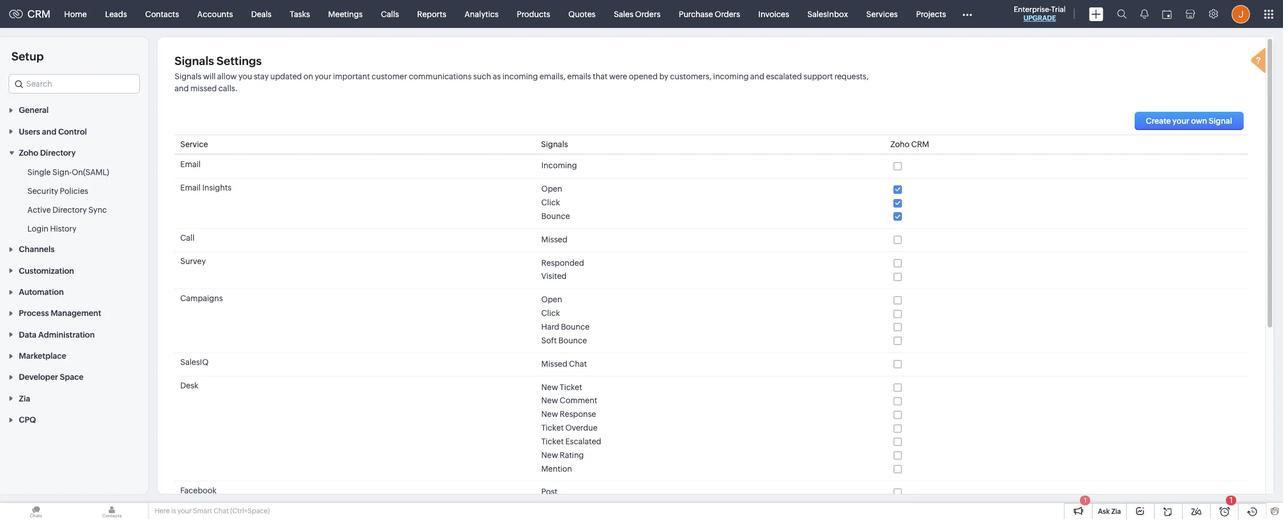 Task type: vqa. For each thing, say whether or not it's contained in the screenshot.


Task type: describe. For each thing, give the bounding box(es) containing it.
leads
[[105, 9, 127, 19]]

marketplace button
[[0, 345, 148, 366]]

tasks
[[290, 9, 310, 19]]

developer
[[19, 373, 58, 382]]

ticket overdue
[[541, 423, 598, 433]]

email for email insights
[[180, 183, 201, 192]]

tasks link
[[281, 0, 319, 28]]

crm link
[[9, 8, 51, 20]]

1 vertical spatial signals
[[175, 72, 203, 81]]

active
[[27, 205, 51, 215]]

service
[[180, 140, 208, 149]]

missed chat
[[541, 359, 587, 368]]

marketplace
[[19, 352, 66, 361]]

were
[[609, 72, 627, 81]]

facebook
[[180, 486, 217, 495]]

policies
[[60, 187, 88, 196]]

setup
[[11, 50, 44, 63]]

support
[[804, 72, 833, 81]]

orders for sales orders
[[635, 9, 661, 19]]

developer space
[[19, 373, 84, 382]]

0 horizontal spatial your
[[177, 507, 192, 515]]

0 vertical spatial crm
[[27, 8, 51, 20]]

accounts
[[197, 9, 233, 19]]

signal
[[1209, 116, 1232, 126]]

purchase orders
[[679, 9, 740, 19]]

zoho crm
[[890, 140, 929, 149]]

0 vertical spatial chat
[[569, 359, 587, 368]]

upgrade
[[1024, 14, 1056, 22]]

general button
[[0, 99, 148, 121]]

meetings link
[[319, 0, 372, 28]]

comment
[[560, 396, 597, 405]]

email insights
[[180, 183, 232, 192]]

deals link
[[242, 0, 281, 28]]

ask
[[1098, 508, 1110, 516]]

your inside button
[[1173, 116, 1190, 126]]

Other Modules field
[[955, 5, 980, 23]]

ticket for escalated
[[541, 437, 564, 446]]

create
[[1146, 116, 1171, 126]]

requests,
[[835, 72, 869, 81]]

hard bounce
[[541, 322, 590, 332]]

channels
[[19, 245, 55, 254]]

such
[[473, 72, 491, 81]]

as
[[493, 72, 501, 81]]

post
[[541, 488, 558, 497]]

contacts image
[[76, 503, 148, 519]]

automation
[[19, 288, 64, 297]]

call
[[180, 234, 195, 243]]

smart
[[193, 507, 212, 515]]

zoho for zoho directory
[[19, 148, 38, 157]]

directory for zoho
[[40, 148, 76, 157]]

0 vertical spatial bounce
[[541, 212, 570, 221]]

channels button
[[0, 239, 148, 260]]

process
[[19, 309, 49, 318]]

administration
[[38, 330, 95, 339]]

allow
[[217, 72, 237, 81]]

control
[[58, 127, 87, 136]]

purchase orders link
[[670, 0, 749, 28]]

on(saml)
[[72, 168, 109, 177]]

click for bounce
[[541, 198, 560, 207]]

ticket for overdue
[[541, 423, 564, 433]]

new for new rating
[[541, 451, 558, 460]]

hard
[[541, 322, 559, 332]]

create your own signal
[[1146, 116, 1232, 126]]

services link
[[857, 0, 907, 28]]

bounce for soft bounce
[[558, 336, 587, 345]]

insights
[[202, 183, 232, 192]]

incoming
[[541, 161, 577, 170]]

customers,
[[670, 72, 712, 81]]

users
[[19, 127, 40, 136]]

directory for active
[[52, 205, 87, 215]]

sync
[[88, 205, 107, 215]]

survey
[[180, 257, 206, 266]]

security
[[27, 187, 58, 196]]

accounts link
[[188, 0, 242, 28]]

0 horizontal spatial 1
[[1084, 497, 1087, 504]]

login
[[27, 224, 48, 233]]

0 vertical spatial ticket
[[560, 383, 582, 392]]

reports link
[[408, 0, 455, 28]]

ticket escalated
[[541, 437, 601, 446]]

your inside will allow you stay updated on your important customer communications such as incoming emails, emails that were opened by customers, incoming and escalated support requests, and missed calls.
[[315, 72, 331, 81]]

stay
[[254, 72, 269, 81]]

search image
[[1117, 9, 1127, 19]]

response
[[560, 410, 596, 419]]

management
[[51, 309, 101, 318]]

home
[[64, 9, 87, 19]]

general
[[19, 106, 49, 115]]

responded
[[541, 258, 584, 267]]

campaigns
[[180, 294, 223, 303]]

enterprise-
[[1014, 5, 1051, 14]]

calls
[[381, 9, 399, 19]]

products
[[517, 9, 550, 19]]

missed for missed
[[541, 235, 567, 244]]

emails
[[567, 72, 591, 81]]

customer
[[372, 72, 407, 81]]

1 vertical spatial and
[[175, 84, 189, 93]]

emails,
[[540, 72, 566, 81]]

chats image
[[0, 503, 72, 519]]

zoho directory
[[19, 148, 76, 157]]

new for new ticket
[[541, 383, 558, 392]]

new comment
[[541, 396, 597, 405]]



Task type: locate. For each thing, give the bounding box(es) containing it.
new ticket
[[541, 383, 582, 392]]

open
[[541, 184, 562, 194], [541, 295, 562, 304]]

orders right sales
[[635, 9, 661, 19]]

directory up 'sign-'
[[40, 148, 76, 157]]

open for bounce
[[541, 184, 562, 194]]

ticket down new response
[[541, 423, 564, 433]]

2 click from the top
[[541, 309, 560, 318]]

1 vertical spatial your
[[1173, 116, 1190, 126]]

2 orders from the left
[[715, 9, 740, 19]]

and left escalated
[[750, 72, 765, 81]]

1 horizontal spatial chat
[[569, 359, 587, 368]]

analytics link
[[455, 0, 508, 28]]

calendar image
[[1162, 9, 1172, 19]]

1 horizontal spatial 1
[[1230, 496, 1233, 505]]

1 open from the top
[[541, 184, 562, 194]]

1 incoming from the left
[[503, 72, 538, 81]]

bounce up soft bounce
[[561, 322, 590, 332]]

2 new from the top
[[541, 396, 558, 405]]

new for new comment
[[541, 396, 558, 405]]

your right is
[[177, 507, 192, 515]]

incoming right as
[[503, 72, 538, 81]]

new down new comment
[[541, 410, 558, 419]]

enterprise-trial upgrade
[[1014, 5, 1066, 22]]

trial
[[1051, 5, 1066, 14]]

zoho for zoho crm
[[890, 140, 910, 149]]

1 horizontal spatial incoming
[[713, 72, 749, 81]]

desk
[[180, 381, 198, 390]]

1 vertical spatial directory
[[52, 205, 87, 215]]

quotes
[[568, 9, 596, 19]]

new
[[541, 383, 558, 392], [541, 396, 558, 405], [541, 410, 558, 419], [541, 451, 558, 460]]

you
[[239, 72, 252, 81]]

1 vertical spatial chat
[[214, 507, 229, 515]]

deals
[[251, 9, 272, 19]]

and inside users and control dropdown button
[[42, 127, 56, 136]]

zia button
[[0, 388, 148, 409]]

new up mention
[[541, 451, 558, 460]]

your left own
[[1173, 116, 1190, 126]]

1 click from the top
[[541, 198, 560, 207]]

2 horizontal spatial and
[[750, 72, 765, 81]]

signals settings
[[175, 54, 262, 67]]

1 vertical spatial click
[[541, 309, 560, 318]]

missed down "soft"
[[541, 359, 567, 368]]

signals up will
[[175, 54, 214, 67]]

zia
[[19, 394, 30, 403], [1111, 508, 1121, 516]]

0 horizontal spatial incoming
[[503, 72, 538, 81]]

and right the users
[[42, 127, 56, 136]]

salesinbox link
[[798, 0, 857, 28]]

contacts link
[[136, 0, 188, 28]]

zia inside zia dropdown button
[[19, 394, 30, 403]]

missed up responded
[[541, 235, 567, 244]]

orders inside purchase orders link
[[715, 9, 740, 19]]

soft
[[541, 336, 557, 345]]

1 vertical spatial zia
[[1111, 508, 1121, 516]]

search element
[[1110, 0, 1134, 28]]

new up new comment
[[541, 383, 558, 392]]

on
[[304, 72, 313, 81]]

2 vertical spatial and
[[42, 127, 56, 136]]

projects
[[916, 9, 946, 19]]

2 missed from the top
[[541, 359, 567, 368]]

sales
[[614, 9, 633, 19]]

1 orders from the left
[[635, 9, 661, 19]]

1 new from the top
[[541, 383, 558, 392]]

missed
[[190, 84, 217, 93]]

cpq
[[19, 415, 36, 425]]

salesiq
[[180, 358, 209, 367]]

1 vertical spatial email
[[180, 183, 201, 192]]

open for hard bounce
[[541, 295, 562, 304]]

analytics
[[465, 9, 499, 19]]

history
[[50, 224, 77, 233]]

important
[[333, 72, 370, 81]]

0 vertical spatial click
[[541, 198, 560, 207]]

1 horizontal spatial zoho
[[890, 140, 910, 149]]

login history
[[27, 224, 77, 233]]

missed
[[541, 235, 567, 244], [541, 359, 567, 368]]

profile element
[[1225, 0, 1257, 28]]

0 horizontal spatial chat
[[214, 507, 229, 515]]

0 vertical spatial signals
[[175, 54, 214, 67]]

0 vertical spatial missed
[[541, 235, 567, 244]]

1 missed from the top
[[541, 235, 567, 244]]

email down service
[[180, 160, 201, 169]]

sales orders
[[614, 9, 661, 19]]

bounce for hard bounce
[[561, 322, 590, 332]]

0 vertical spatial email
[[180, 160, 201, 169]]

ticket up new comment
[[560, 383, 582, 392]]

signals element
[[1134, 0, 1155, 28]]

2 horizontal spatial your
[[1173, 116, 1190, 126]]

click down incoming
[[541, 198, 560, 207]]

users and control button
[[0, 121, 148, 142]]

opened
[[629, 72, 658, 81]]

process management
[[19, 309, 101, 318]]

1
[[1230, 496, 1233, 505], [1084, 497, 1087, 504]]

leads link
[[96, 0, 136, 28]]

zoho
[[890, 140, 910, 149], [19, 148, 38, 157]]

new response
[[541, 410, 596, 419]]

zoho inside dropdown button
[[19, 148, 38, 157]]

orders right purchase
[[715, 9, 740, 19]]

2 open from the top
[[541, 295, 562, 304]]

missed for missed chat
[[541, 359, 567, 368]]

create menu image
[[1089, 7, 1103, 21]]

click up hard
[[541, 309, 560, 318]]

email left insights
[[180, 183, 201, 192]]

active directory sync
[[27, 205, 107, 215]]

directory inside region
[[52, 205, 87, 215]]

directory down policies
[[52, 205, 87, 215]]

2 vertical spatial ticket
[[541, 437, 564, 446]]

data
[[19, 330, 36, 339]]

services
[[866, 9, 898, 19]]

2 vertical spatial your
[[177, 507, 192, 515]]

updated
[[270, 72, 302, 81]]

0 vertical spatial your
[[315, 72, 331, 81]]

new for new response
[[541, 410, 558, 419]]

calls.
[[218, 84, 238, 93]]

0 horizontal spatial zia
[[19, 394, 30, 403]]

that
[[593, 72, 608, 81]]

create your own signal button
[[1135, 112, 1244, 130]]

users and control
[[19, 127, 87, 136]]

own
[[1191, 116, 1207, 126]]

0 vertical spatial and
[[750, 72, 765, 81]]

bounce up responded
[[541, 212, 570, 221]]

email for email
[[180, 160, 201, 169]]

zoho directory region
[[0, 163, 148, 239]]

customization button
[[0, 260, 148, 281]]

new down new ticket
[[541, 396, 558, 405]]

1 vertical spatial ticket
[[541, 423, 564, 433]]

0 vertical spatial open
[[541, 184, 562, 194]]

Search text field
[[9, 75, 139, 93]]

signals up missed
[[175, 72, 203, 81]]

open down visited
[[541, 295, 562, 304]]

4 new from the top
[[541, 451, 558, 460]]

0 vertical spatial zia
[[19, 394, 30, 403]]

security policies
[[27, 187, 88, 196]]

0 horizontal spatial crm
[[27, 8, 51, 20]]

directory
[[40, 148, 76, 157], [52, 205, 87, 215]]

1 horizontal spatial orders
[[715, 9, 740, 19]]

1 horizontal spatial zia
[[1111, 508, 1121, 516]]

2 vertical spatial signals
[[541, 140, 568, 149]]

and left missed
[[175, 84, 189, 93]]

2 vertical spatial bounce
[[558, 336, 587, 345]]

1 vertical spatial missed
[[541, 359, 567, 368]]

data administration
[[19, 330, 95, 339]]

chat down soft bounce
[[569, 359, 587, 368]]

customization
[[19, 266, 74, 275]]

3 new from the top
[[541, 410, 558, 419]]

signals up incoming
[[541, 140, 568, 149]]

orders
[[635, 9, 661, 19], [715, 9, 740, 19]]

chat
[[569, 359, 587, 368], [214, 507, 229, 515]]

developer space button
[[0, 366, 148, 388]]

directory inside dropdown button
[[40, 148, 76, 157]]

automation button
[[0, 281, 148, 302]]

your right on
[[315, 72, 331, 81]]

incoming right customers,
[[713, 72, 749, 81]]

home link
[[55, 0, 96, 28]]

invoices
[[758, 9, 789, 19]]

chat right 'smart'
[[214, 507, 229, 515]]

1 horizontal spatial crm
[[911, 140, 929, 149]]

2 incoming from the left
[[713, 72, 749, 81]]

0 horizontal spatial orders
[[635, 9, 661, 19]]

1 vertical spatial open
[[541, 295, 562, 304]]

soft bounce
[[541, 336, 587, 345]]

1 email from the top
[[180, 160, 201, 169]]

1 horizontal spatial your
[[315, 72, 331, 81]]

settings
[[217, 54, 262, 67]]

click for hard bounce
[[541, 309, 560, 318]]

profile image
[[1232, 5, 1250, 23]]

orders for purchase orders
[[715, 9, 740, 19]]

create menu element
[[1082, 0, 1110, 28]]

ticket up new rating
[[541, 437, 564, 446]]

orders inside sales orders link
[[635, 9, 661, 19]]

products link
[[508, 0, 559, 28]]

contacts
[[145, 9, 179, 19]]

1 vertical spatial crm
[[911, 140, 929, 149]]

bounce down hard bounce at the left bottom of the page
[[558, 336, 587, 345]]

here
[[155, 507, 170, 515]]

2 email from the top
[[180, 183, 201, 192]]

0 vertical spatial directory
[[40, 148, 76, 157]]

1 horizontal spatial and
[[175, 84, 189, 93]]

1 vertical spatial bounce
[[561, 322, 590, 332]]

rating
[[560, 451, 584, 460]]

0 horizontal spatial and
[[42, 127, 56, 136]]

reports
[[417, 9, 446, 19]]

will allow you stay updated on your important customer communications such as incoming emails, emails that were opened by customers, incoming and escalated support requests, and missed calls.
[[175, 72, 869, 93]]

signals image
[[1141, 9, 1149, 19]]

None field
[[9, 74, 140, 94]]

zia up cpq
[[19, 394, 30, 403]]

single
[[27, 168, 51, 177]]

zia right ask
[[1111, 508, 1121, 516]]

sign-
[[52, 168, 72, 177]]

open down incoming
[[541, 184, 562, 194]]

0 horizontal spatial zoho
[[19, 148, 38, 157]]

escalated
[[565, 437, 601, 446]]



